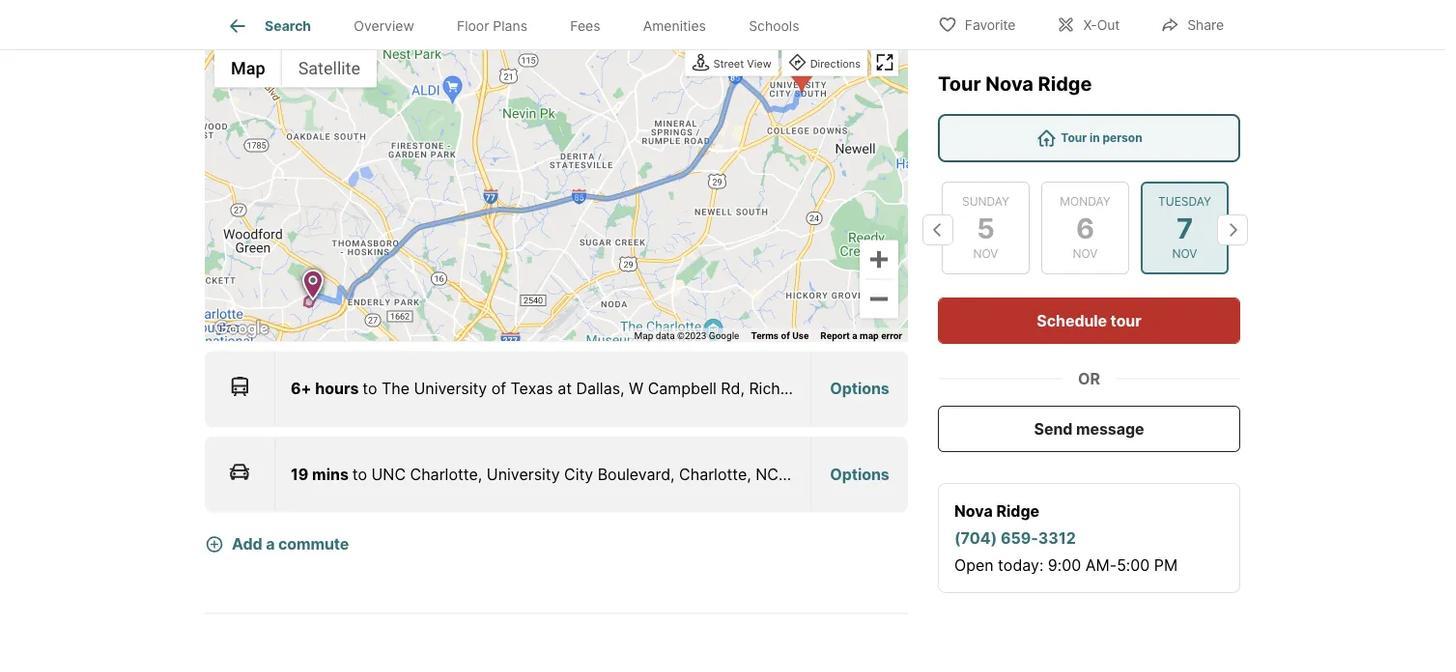 Task type: locate. For each thing, give the bounding box(es) containing it.
1 horizontal spatial a
[[852, 330, 858, 341]]

charlotte,
[[410, 465, 482, 484], [679, 465, 752, 484]]

0 vertical spatial map
[[231, 58, 265, 79]]

0 vertical spatial options
[[830, 380, 890, 399]]

nova down favorite
[[986, 72, 1034, 96]]

schedule tour button
[[938, 298, 1241, 344]]

a inside button
[[266, 535, 275, 554]]

1 options from the top
[[830, 380, 890, 399]]

overview tab
[[333, 3, 436, 49]]

6+
[[291, 380, 312, 399]]

1 vertical spatial options
[[830, 465, 890, 484]]

in
[[1090, 131, 1100, 145]]

nov inside tuesday 7 nov
[[1173, 247, 1198, 261]]

0 horizontal spatial of
[[492, 380, 506, 399]]

amenities tab
[[622, 3, 728, 49]]

tour for tour nova ridge
[[938, 72, 981, 96]]

floor
[[457, 18, 489, 34]]

boulevard,
[[598, 465, 675, 484]]

nova inside nova ridge (704) 659-3312 open today: 9:00 am-5:00 pm
[[955, 501, 993, 520]]

schools
[[749, 18, 800, 34]]

nov inside sunday 5 nov
[[974, 247, 999, 261]]

options button down 'tx,'
[[812, 440, 908, 510]]

1 vertical spatial nova
[[955, 501, 993, 520]]

map left data
[[634, 330, 654, 341]]

to left unc
[[352, 465, 367, 484]]

1 vertical spatial options button
[[812, 440, 908, 510]]

map inside popup button
[[231, 58, 265, 79]]

nov
[[974, 247, 999, 261], [1073, 247, 1098, 261], [1173, 247, 1198, 261]]

charlotte, right unc
[[410, 465, 482, 484]]

2 options button from the top
[[812, 440, 908, 510]]

0 horizontal spatial map
[[231, 58, 265, 79]]

mins
[[312, 465, 349, 484]]

nov inside monday 6 nov
[[1073, 247, 1098, 261]]

search
[[265, 18, 311, 34]]

unc
[[371, 465, 406, 484]]

options button
[[812, 355, 908, 424], [812, 440, 908, 510]]

(704)
[[955, 529, 997, 547]]

nov down 5
[[974, 247, 999, 261]]

0 vertical spatial a
[[852, 330, 858, 341]]

campbell
[[648, 380, 717, 399]]

report
[[821, 330, 850, 341]]

ridge up 659-
[[997, 501, 1040, 520]]

1 horizontal spatial nov
[[1073, 247, 1098, 261]]

sunday 5 nov
[[962, 195, 1010, 261]]

person
[[1103, 131, 1143, 145]]

street view button
[[687, 51, 777, 77]]

ridge inside nova ridge (704) 659-3312 open today: 9:00 am-5:00 pm
[[997, 501, 1040, 520]]

city
[[564, 465, 593, 484]]

tour
[[1111, 311, 1142, 330]]

tour inside option
[[1061, 131, 1087, 145]]

usa right 'tx,'
[[868, 380, 900, 399]]

1 horizontal spatial usa
[[868, 380, 900, 399]]

google image
[[210, 317, 273, 342]]

0 vertical spatial tour
[[938, 72, 981, 96]]

1 horizontal spatial tour
[[1061, 131, 1087, 145]]

nov down 6
[[1073, 247, 1098, 261]]

tour in person option
[[938, 114, 1241, 162]]

1 nov from the left
[[974, 247, 999, 261]]

2 horizontal spatial nov
[[1173, 247, 1198, 261]]

tab list
[[205, 0, 836, 49]]

0 vertical spatial to
[[362, 380, 377, 399]]

1 vertical spatial to
[[352, 465, 367, 484]]

1 options button from the top
[[812, 355, 908, 424]]

2 nov from the left
[[1073, 247, 1098, 261]]

19 mins to unc charlotte, university city boulevard, charlotte, nc, usa
[[291, 465, 819, 484]]

of
[[781, 330, 790, 341], [492, 380, 506, 399]]

send
[[1035, 419, 1073, 438]]

nova up (704)
[[955, 501, 993, 520]]

nova
[[986, 72, 1034, 96], [955, 501, 993, 520]]

2 charlotte, from the left
[[679, 465, 752, 484]]

1 vertical spatial ridge
[[997, 501, 1040, 520]]

tab list containing search
[[205, 0, 836, 49]]

university right the
[[414, 380, 487, 399]]

a for add
[[266, 535, 275, 554]]

to for 6+ hours
[[362, 380, 377, 399]]

nov for 7
[[1173, 247, 1198, 261]]

report a map error
[[821, 330, 903, 341]]

1 vertical spatial map
[[634, 330, 654, 341]]

0 vertical spatial options button
[[812, 355, 908, 424]]

0 horizontal spatial nov
[[974, 247, 999, 261]]

schools tab
[[728, 3, 821, 49]]

directions
[[810, 57, 861, 70]]

options button for 6+ hours to the university of texas at dallas, w campbell rd, richardson, tx, usa
[[812, 355, 908, 424]]

ridge up tour in person list box
[[1038, 72, 1092, 96]]

tuesday 7 nov
[[1159, 195, 1212, 261]]

map down search link
[[231, 58, 265, 79]]

(704) 659-3312 link
[[955, 529, 1076, 547]]

schedule
[[1037, 311, 1107, 330]]

0 vertical spatial nova
[[986, 72, 1034, 96]]

map
[[231, 58, 265, 79], [634, 330, 654, 341]]

favorite button
[[922, 4, 1032, 44]]

nov for 6
[[1073, 247, 1098, 261]]

data
[[656, 330, 675, 341]]

nova ridge (704) 659-3312 open today: 9:00 am-5:00 pm
[[955, 501, 1178, 574]]

659-
[[1001, 529, 1039, 547]]

street
[[714, 57, 744, 70]]

map for map data ©2023 google
[[634, 330, 654, 341]]

a left the map
[[852, 330, 858, 341]]

or
[[1078, 369, 1101, 388]]

1 vertical spatial university
[[487, 465, 560, 484]]

fees
[[570, 18, 601, 34]]

tour in person
[[1061, 131, 1143, 145]]

a right add
[[266, 535, 275, 554]]

street view
[[714, 57, 772, 70]]

tour
[[938, 72, 981, 96], [1061, 131, 1087, 145]]

use
[[793, 330, 809, 341]]

a
[[852, 330, 858, 341], [266, 535, 275, 554]]

2 options from the top
[[830, 465, 890, 484]]

nc,
[[756, 465, 783, 484]]

ridge
[[1038, 72, 1092, 96], [997, 501, 1040, 520]]

options down 'tx,'
[[830, 465, 890, 484]]

hours
[[315, 380, 359, 399]]

monday
[[1060, 195, 1111, 209]]

tuesday
[[1159, 195, 1212, 209]]

0 horizontal spatial charlotte,
[[410, 465, 482, 484]]

1 vertical spatial a
[[266, 535, 275, 554]]

x-
[[1084, 17, 1097, 33]]

previous image
[[923, 215, 954, 245]]

1 horizontal spatial charlotte,
[[679, 465, 752, 484]]

to left the
[[362, 380, 377, 399]]

sunday
[[962, 195, 1010, 209]]

1 charlotte, from the left
[[410, 465, 482, 484]]

next image
[[1218, 215, 1248, 245]]

dallas,
[[576, 380, 625, 399]]

menu bar
[[215, 49, 377, 88]]

terms
[[751, 330, 779, 341]]

richardson,
[[749, 380, 835, 399]]

tour down favorite button
[[938, 72, 981, 96]]

open
[[955, 556, 994, 574]]

am-
[[1086, 556, 1117, 574]]

university left city
[[487, 465, 560, 484]]

map button
[[215, 49, 282, 88]]

menu bar containing map
[[215, 49, 377, 88]]

options down report a map error link
[[830, 380, 890, 399]]

tour left in
[[1061, 131, 1087, 145]]

nov down 7
[[1173, 247, 1198, 261]]

1 vertical spatial tour
[[1061, 131, 1087, 145]]

©2023
[[677, 330, 707, 341]]

1 vertical spatial of
[[492, 380, 506, 399]]

monday 6 nov
[[1060, 195, 1111, 261]]

3 nov from the left
[[1173, 247, 1198, 261]]

charlotte, left nc,
[[679, 465, 752, 484]]

options
[[830, 380, 890, 399], [830, 465, 890, 484]]

favorite
[[965, 17, 1016, 33]]

usa right nc,
[[787, 465, 819, 484]]

0 horizontal spatial a
[[266, 535, 275, 554]]

1 horizontal spatial map
[[634, 330, 654, 341]]

0 vertical spatial of
[[781, 330, 790, 341]]

of left use
[[781, 330, 790, 341]]

of left texas
[[492, 380, 506, 399]]

university
[[414, 380, 487, 399], [487, 465, 560, 484]]

tour for tour in person
[[1061, 131, 1087, 145]]

19
[[291, 465, 309, 484]]

to
[[362, 380, 377, 399], [352, 465, 367, 484]]

usa
[[868, 380, 900, 399], [787, 465, 819, 484]]

0 horizontal spatial tour
[[938, 72, 981, 96]]

options button down report a map error link
[[812, 355, 908, 424]]

0 horizontal spatial usa
[[787, 465, 819, 484]]

report a map error link
[[821, 330, 903, 341]]



Task type: vqa. For each thing, say whether or not it's contained in the screenshot.
right USA
yes



Task type: describe. For each thing, give the bounding box(es) containing it.
satellite button
[[282, 49, 377, 88]]

view
[[747, 57, 772, 70]]

5
[[977, 211, 995, 245]]

to for 19 mins
[[352, 465, 367, 484]]

share button
[[1144, 4, 1241, 44]]

share
[[1188, 17, 1224, 33]]

map
[[860, 330, 879, 341]]

1 vertical spatial usa
[[787, 465, 819, 484]]

floor plans tab
[[436, 3, 549, 49]]

floor plans
[[457, 18, 528, 34]]

pm
[[1154, 556, 1178, 574]]

add a commute
[[232, 535, 349, 554]]

0 vertical spatial ridge
[[1038, 72, 1092, 96]]

x-out button
[[1040, 4, 1137, 44]]

options for to unc charlotte, university city boulevard, charlotte, nc, usa
[[830, 465, 890, 484]]

a for report
[[852, 330, 858, 341]]

the
[[382, 380, 410, 399]]

texas
[[511, 380, 553, 399]]

schedule tour
[[1037, 311, 1142, 330]]

map region
[[205, 0, 947, 552]]

6
[[1076, 211, 1095, 245]]

commute
[[278, 535, 349, 554]]

error
[[881, 330, 903, 341]]

options for to the university of texas at dallas, w campbell rd, richardson, tx, usa
[[830, 380, 890, 399]]

7
[[1177, 211, 1193, 245]]

directions button
[[784, 51, 866, 77]]

nov for 5
[[974, 247, 999, 261]]

0 vertical spatial usa
[[868, 380, 900, 399]]

x-out
[[1084, 17, 1120, 33]]

fees tab
[[549, 3, 622, 49]]

tour nova ridge
[[938, 72, 1092, 96]]

terms of use link
[[751, 330, 809, 341]]

rd,
[[721, 380, 745, 399]]

send message button
[[938, 406, 1241, 452]]

5:00
[[1117, 556, 1150, 574]]

out
[[1097, 17, 1120, 33]]

3312
[[1039, 529, 1076, 547]]

today:
[[998, 556, 1044, 574]]

amenities
[[643, 18, 706, 34]]

google
[[709, 330, 740, 341]]

search link
[[226, 14, 311, 38]]

9:00
[[1048, 556, 1081, 574]]

w
[[629, 380, 644, 399]]

options button for 19 mins to unc charlotte, university city boulevard, charlotte, nc, usa
[[812, 440, 908, 510]]

map data ©2023 google
[[634, 330, 740, 341]]

at
[[558, 380, 572, 399]]

tx,
[[839, 380, 864, 399]]

satellite
[[298, 58, 360, 79]]

1 horizontal spatial of
[[781, 330, 790, 341]]

6+ hours to the university of texas at dallas, w campbell rd, richardson, tx, usa
[[291, 380, 900, 399]]

0 vertical spatial university
[[414, 380, 487, 399]]

send message
[[1035, 419, 1144, 438]]

tour in person list box
[[938, 114, 1241, 162]]

terms of use
[[751, 330, 809, 341]]

overview
[[354, 18, 414, 34]]

plans
[[493, 18, 528, 34]]

add a commute button
[[205, 523, 380, 567]]

message
[[1076, 419, 1144, 438]]

map for map
[[231, 58, 265, 79]]

add
[[232, 535, 262, 554]]



